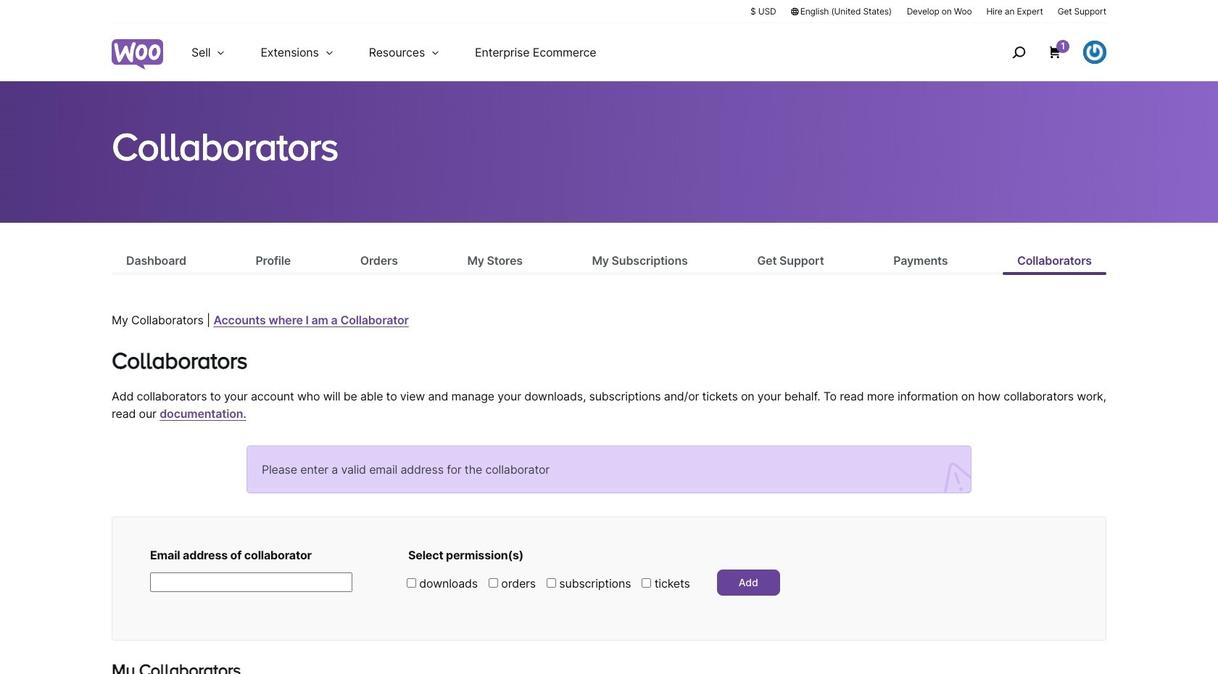 Task type: vqa. For each thing, say whether or not it's contained in the screenshot.
option
yes



Task type: locate. For each thing, give the bounding box(es) containing it.
None checkbox
[[407, 578, 416, 588], [489, 578, 498, 588], [547, 578, 556, 588], [407, 578, 416, 588], [489, 578, 498, 588], [547, 578, 556, 588]]

None checkbox
[[642, 578, 652, 588]]

open account menu image
[[1084, 41, 1107, 64]]

service navigation menu element
[[982, 29, 1107, 76]]



Task type: describe. For each thing, give the bounding box(es) containing it.
search image
[[1008, 41, 1031, 64]]



